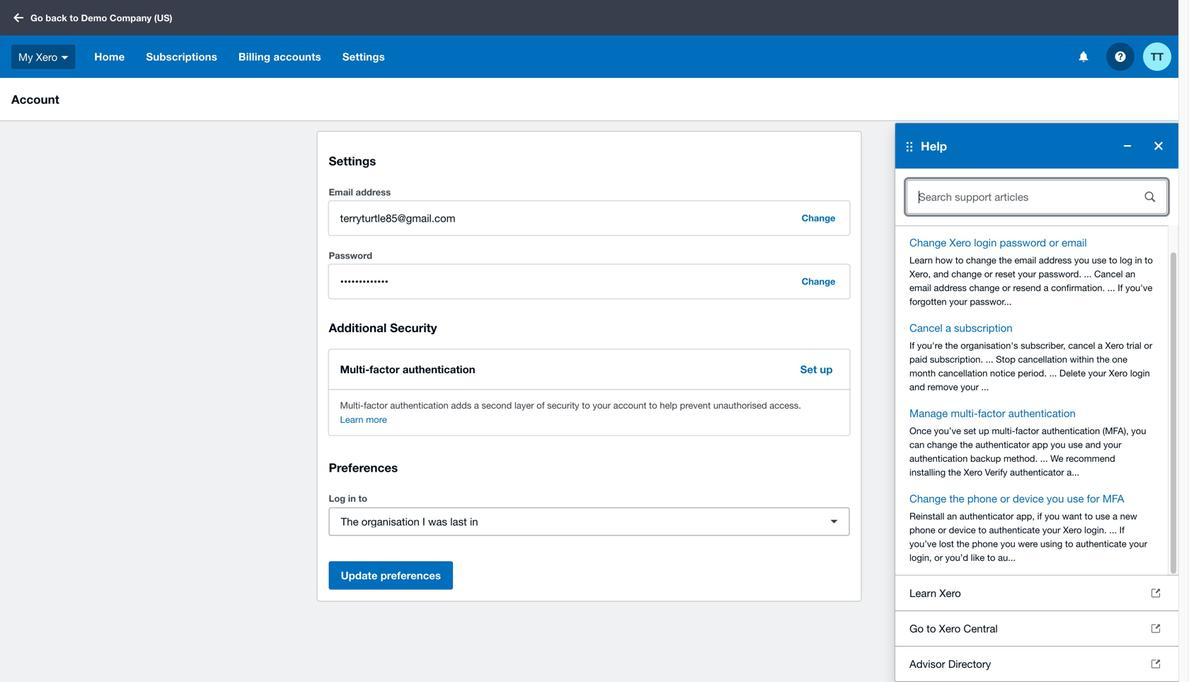 Task type: locate. For each thing, give the bounding box(es) containing it.
authentication up app on the right bottom of page
[[1009, 407, 1076, 419]]

address right email
[[356, 187, 391, 197]]

1 horizontal spatial login
[[1131, 368, 1151, 379]]

... inside manage multi-factor authentication once you've set up multi-factor authentication (mfa), you can change the authenticator app you use and your authentication backup method. ... we recommend installing the xero verify authenticator a...
[[1041, 453, 1049, 464]]

1 horizontal spatial cancellation
[[1019, 354, 1068, 365]]

you inside change xero login password or email learn how to change the email address you use to log in to xero, and change or reset your password. ... cancel an email address change or resend a confirmation. ... if you've forgotten your passwor...
[[1075, 255, 1090, 266]]

collapse help menu image
[[1114, 132, 1142, 160]]

if
[[1119, 282, 1124, 293], [910, 340, 915, 351], [1120, 524, 1125, 535]]

log in to
[[329, 493, 368, 504]]

xero down one
[[1110, 368, 1128, 379]]

group
[[896, 681, 1179, 682]]

last
[[451, 515, 467, 528]]

terryturtle85@gmail.com status
[[329, 201, 850, 235]]

use left log
[[1093, 255, 1107, 266]]

once
[[910, 425, 932, 436]]

factor
[[370, 363, 400, 376], [364, 400, 388, 411], [979, 407, 1006, 419], [1016, 425, 1040, 436]]

toggle list image
[[831, 520, 838, 523]]

address
[[356, 187, 391, 197], [1040, 255, 1072, 266], [934, 282, 967, 293]]

if inside cancel a subscription if you're the organisation's subscriber, cancel a xero trial or paid subscription. ... stop cancellation within the one month cancellation notice period. ... delete your xero login and remove your ...
[[910, 340, 915, 351]]

your down within
[[1089, 368, 1107, 379]]

0 vertical spatial cancel
[[1095, 268, 1124, 279]]

settings right accounts
[[343, 50, 385, 63]]

... right login. at bottom right
[[1110, 524, 1118, 535]]

0 horizontal spatial cancellation
[[939, 368, 988, 379]]

1 vertical spatial settings
[[329, 154, 376, 168]]

email address
[[329, 187, 391, 197]]

1 horizontal spatial cancel
[[1095, 268, 1124, 279]]

go back to demo company (us) link
[[8, 5, 181, 30]]

and down 'month'
[[910, 381, 926, 392]]

0 vertical spatial up
[[820, 363, 833, 376]]

organisation
[[362, 515, 420, 528]]

was
[[428, 515, 448, 528]]

0 horizontal spatial up
[[820, 363, 833, 376]]

passwor...
[[971, 296, 1012, 307]]

0 horizontal spatial and
[[910, 381, 926, 392]]

you've left the set
[[935, 425, 962, 436]]

0 vertical spatial change button
[[794, 207, 845, 229]]

password
[[329, 250, 372, 261]]

in inside change xero login password or email learn how to change the email address you use to log in to xero, and change or reset your password. ... cancel an email address change or resend a confirmation. ... if you've forgotten your passwor...
[[1136, 255, 1143, 266]]

update preferences
[[341, 569, 441, 582]]

go for go to xero central
[[910, 622, 924, 635]]

authenticate down app,
[[990, 524, 1041, 535]]

authenticator up backup
[[976, 439, 1030, 450]]

1 vertical spatial you've
[[910, 538, 937, 549]]

multi-
[[951, 407, 979, 419], [992, 425, 1016, 436]]

the left one
[[1097, 354, 1110, 365]]

up inside button
[[820, 363, 833, 376]]

change
[[802, 212, 836, 223], [910, 236, 947, 249], [802, 276, 836, 287], [910, 492, 947, 505]]

cancel a subscription link
[[910, 320, 1013, 336]]

2 multi- from the top
[[340, 400, 364, 411]]

go left 'back'
[[30, 12, 43, 23]]

address up forgotten
[[934, 282, 967, 293]]

0 vertical spatial if
[[1119, 282, 1124, 293]]

change inside change the phone or device you use for mfa reinstall an authenticator app, if you want to use a new phone or device to authenticate your xero login. ... if you've lost the phone you were using to authenticate your login, or you'd like to au...
[[910, 492, 947, 505]]

0 horizontal spatial authenticate
[[990, 524, 1041, 535]]

and for change
[[934, 268, 950, 279]]

settings button
[[332, 35, 396, 78]]

factor up app on the right bottom of page
[[1016, 425, 1040, 436]]

update preferences button
[[329, 561, 453, 590]]

login down trial
[[1131, 368, 1151, 379]]

0 vertical spatial and
[[934, 268, 950, 279]]

settings
[[343, 50, 385, 63], [329, 154, 376, 168]]

multi-
[[340, 363, 370, 376], [340, 400, 364, 411]]

1 vertical spatial cancel
[[910, 322, 943, 334]]

you've inside manage multi-factor authentication once you've set up multi-factor authentication (mfa), you can change the authenticator app you use and your authentication backup method. ... we recommend installing the xero verify authenticator a...
[[935, 425, 962, 436]]

billing accounts link
[[228, 35, 332, 78]]

change button inside ••••••••••••• status
[[794, 270, 845, 293]]

...
[[1085, 268, 1092, 279], [1108, 282, 1116, 293], [986, 354, 994, 365], [1050, 368, 1058, 379], [982, 381, 990, 392], [1041, 453, 1049, 464], [1110, 524, 1118, 535]]

1 vertical spatial change button
[[794, 270, 845, 293]]

0 horizontal spatial email
[[910, 282, 932, 293]]

you've
[[935, 425, 962, 436], [910, 538, 937, 549]]

0 vertical spatial email
[[1062, 236, 1088, 249]]

1 horizontal spatial multi-
[[992, 425, 1016, 436]]

change down change xero login password or email link
[[967, 255, 997, 266]]

external link opens in new tab image for advisor directory
[[1152, 660, 1161, 668]]

learn more link
[[340, 414, 387, 425]]

to
[[70, 12, 79, 23], [956, 255, 964, 266], [1110, 255, 1118, 266], [1145, 255, 1154, 266], [582, 400, 590, 411], [650, 400, 658, 411], [359, 493, 368, 504], [1085, 511, 1094, 522], [979, 524, 987, 535], [1066, 538, 1074, 549], [988, 552, 996, 563], [927, 622, 937, 635]]

or left reset
[[985, 268, 993, 279]]

log
[[1121, 255, 1133, 266]]

... left you've
[[1108, 282, 1116, 293]]

password
[[1000, 236, 1047, 249]]

learn up xero,
[[910, 255, 933, 266]]

••••••••••••• status
[[329, 264, 850, 298]]

multi- down manage multi-factor authentication link at right bottom
[[992, 425, 1016, 436]]

i
[[423, 515, 426, 528]]

1 multi- from the top
[[340, 363, 370, 376]]

0 vertical spatial in
[[1136, 255, 1143, 266]]

you up want
[[1047, 492, 1065, 505]]

2 change button from the top
[[794, 270, 845, 293]]

you right if
[[1045, 511, 1060, 522]]

0 horizontal spatial address
[[356, 187, 391, 197]]

how
[[936, 255, 953, 266]]

cancel
[[1095, 268, 1124, 279], [910, 322, 943, 334]]

go to xero central
[[910, 622, 998, 635]]

multi-factor authentication adds a second layer of security to your account to help prevent unauthorised access. learn more
[[340, 400, 802, 425]]

want
[[1063, 511, 1083, 522]]

0 horizontal spatial cancel
[[910, 322, 943, 334]]

go up advisor
[[910, 622, 924, 635]]

2 horizontal spatial and
[[1086, 439, 1102, 450]]

an down log
[[1126, 268, 1136, 279]]

external link opens in new tab image
[[1152, 624, 1161, 633], [1152, 660, 1161, 668]]

subscription.
[[931, 354, 984, 365]]

tt
[[1152, 50, 1164, 63]]

a up subscription.
[[946, 322, 952, 334]]

you up we
[[1051, 439, 1066, 450]]

1 vertical spatial device
[[950, 524, 976, 535]]

learn inside multi-factor authentication adds a second layer of security to your account to help prevent unauthorised access. learn more
[[340, 414, 364, 425]]

login inside change xero login password or email learn how to change the email address you use to log in to xero, and change or reset your password. ... cancel an email address change or resend a confirmation. ... if you've forgotten your passwor...
[[975, 236, 997, 249]]

0 vertical spatial login
[[975, 236, 997, 249]]

... down organisation's at right
[[986, 354, 994, 365]]

resend
[[1014, 282, 1042, 293]]

a right adds
[[474, 400, 479, 411]]

if up paid
[[910, 340, 915, 351]]

0 vertical spatial learn
[[910, 255, 933, 266]]

and
[[934, 268, 950, 279], [910, 381, 926, 392], [1086, 439, 1102, 450]]

xero down want
[[1064, 524, 1083, 535]]

home
[[94, 50, 125, 63]]

the inside change xero login password or email learn how to change the email address you use to log in to xero, and change or reset your password. ... cancel an email address change or resend a confirmation. ... if you've forgotten your passwor...
[[1000, 255, 1013, 266]]

a left new
[[1113, 511, 1118, 522]]

billing
[[239, 50, 271, 63]]

multi- up the set
[[951, 407, 979, 419]]

or right password
[[1050, 236, 1059, 249]]

xero left central on the right
[[940, 622, 961, 635]]

2 vertical spatial and
[[1086, 439, 1102, 450]]

1 horizontal spatial address
[[934, 282, 967, 293]]

device up app,
[[1013, 492, 1045, 505]]

0 vertical spatial external link opens in new tab image
[[1152, 624, 1161, 633]]

xero inside popup button
[[36, 50, 58, 63]]

the up reset
[[1000, 255, 1013, 266]]

2 vertical spatial email
[[910, 282, 932, 293]]

multi- inside multi-factor authentication adds a second layer of security to your account to help prevent unauthorised access. learn more
[[340, 400, 364, 411]]

a
[[1044, 282, 1049, 293], [946, 322, 952, 334], [1098, 340, 1103, 351], [474, 400, 479, 411], [1113, 511, 1118, 522]]

0 horizontal spatial an
[[948, 511, 958, 522]]

and inside change xero login password or email learn how to change the email address you use to log in to xero, and change or reset your password. ... cancel an email address change or resend a confirmation. ... if you've forgotten your passwor...
[[934, 268, 950, 279]]

an
[[1126, 268, 1136, 279], [948, 511, 958, 522]]

change inside change xero login password or email learn how to change the email address you use to log in to xero, and change or reset your password. ... cancel an email address change or resend a confirmation. ... if you've forgotten your passwor...
[[910, 236, 947, 249]]

1 vertical spatial an
[[948, 511, 958, 522]]

0 vertical spatial go
[[30, 12, 43, 23]]

or down reset
[[1003, 282, 1011, 293]]

change the phone or device you use for mfa reinstall an authenticator app, if you want to use a new phone or device to authenticate your xero login. ... if you've lost the phone you were using to authenticate your login, or you'd like to au...
[[910, 492, 1148, 563]]

the up lost
[[950, 492, 965, 505]]

login inside cancel a subscription if you're the organisation's subscriber, cancel a xero trial or paid subscription. ... stop cancellation within the one month cancellation notice period. ... delete your xero login and remove your ...
[[1131, 368, 1151, 379]]

xero down backup
[[964, 467, 983, 478]]

terryturtle85@gmail.com
[[340, 212, 456, 224]]

learn down login,
[[910, 587, 937, 599]]

device
[[1013, 492, 1045, 505], [950, 524, 976, 535]]

unauthorised
[[714, 400, 768, 411]]

1 vertical spatial authenticate
[[1077, 538, 1127, 549]]

settings up email address
[[329, 154, 376, 168]]

multi- down "additional"
[[340, 363, 370, 376]]

email up password.
[[1062, 236, 1088, 249]]

you've up login,
[[910, 538, 937, 549]]

2 vertical spatial learn
[[910, 587, 937, 599]]

1 horizontal spatial up
[[979, 425, 990, 436]]

and up recommend in the bottom right of the page
[[1086, 439, 1102, 450]]

0 horizontal spatial in
[[348, 493, 356, 504]]

xero up one
[[1106, 340, 1125, 351]]

of
[[537, 400, 545, 411]]

0 vertical spatial an
[[1126, 268, 1136, 279]]

1 vertical spatial login
[[1131, 368, 1151, 379]]

0 vertical spatial multi-
[[951, 407, 979, 419]]

cancel down log
[[1095, 268, 1124, 279]]

address up password.
[[1040, 255, 1072, 266]]

advisor directory
[[910, 658, 992, 670]]

authenticator down 'change the phone or device you use for mfa' link at the bottom of page
[[960, 511, 1014, 522]]

0 horizontal spatial login
[[975, 236, 997, 249]]

and down how
[[934, 268, 950, 279]]

your down (mfa),
[[1104, 439, 1122, 450]]

1 vertical spatial and
[[910, 381, 926, 392]]

change inside ••••••••••••• status
[[802, 276, 836, 287]]

0 vertical spatial multi-
[[340, 363, 370, 376]]

factor up more
[[364, 400, 388, 411]]

2 vertical spatial if
[[1120, 524, 1125, 535]]

email
[[1062, 236, 1088, 249], [1015, 255, 1037, 266], [910, 282, 932, 293]]

2 vertical spatial address
[[934, 282, 967, 293]]

a right resend
[[1044, 282, 1049, 293]]

recommend
[[1067, 453, 1116, 464]]

you're
[[918, 340, 943, 351]]

your left account
[[593, 400, 611, 411]]

0 vertical spatial device
[[1013, 492, 1045, 505]]

0 horizontal spatial go
[[30, 12, 43, 23]]

0 vertical spatial settings
[[343, 50, 385, 63]]

device up lost
[[950, 524, 976, 535]]

1 vertical spatial learn
[[340, 414, 364, 425]]

2 horizontal spatial address
[[1040, 255, 1072, 266]]

change button inside the terryturtle85@gmail.com status
[[794, 207, 845, 229]]

up inside manage multi-factor authentication once you've set up multi-factor authentication (mfa), you can change the authenticator app you use and your authentication backup method. ... we recommend installing the xero verify authenticator a...
[[979, 425, 990, 436]]

2 external link opens in new tab image from the top
[[1152, 660, 1161, 668]]

(mfa),
[[1103, 425, 1129, 436]]

external link opens in new tab image for go to xero central
[[1152, 624, 1161, 633]]

au...
[[999, 552, 1016, 563]]

email down xero,
[[910, 282, 932, 293]]

1 vertical spatial in
[[348, 493, 356, 504]]

if left you've
[[1119, 282, 1124, 293]]

cancel up the you're
[[910, 322, 943, 334]]

use up recommend in the bottom right of the page
[[1069, 439, 1084, 450]]

paid
[[910, 354, 928, 365]]

login up reset
[[975, 236, 997, 249]]

cancellation
[[1019, 354, 1068, 365], [939, 368, 988, 379]]

cancel a subscription if you're the organisation's subscriber, cancel a xero trial or paid subscription. ... stop cancellation within the one month cancellation notice period. ... delete your xero login and remove your ...
[[910, 322, 1153, 392]]

2 horizontal spatial in
[[1136, 255, 1143, 266]]

demo
[[81, 12, 107, 23]]

help group
[[896, 123, 1179, 682]]

xero up how
[[950, 236, 972, 249]]

help banner
[[0, 0, 1179, 682]]

0 vertical spatial address
[[356, 187, 391, 197]]

and for manage
[[1086, 439, 1102, 450]]

authenticator down method. in the bottom right of the page
[[1011, 467, 1065, 478]]

1 horizontal spatial in
[[470, 515, 478, 528]]

... left delete
[[1050, 368, 1058, 379]]

xero right my
[[36, 50, 58, 63]]

email down password
[[1015, 255, 1037, 266]]

stop
[[997, 354, 1016, 365]]

email
[[329, 187, 353, 197]]

1 vertical spatial if
[[910, 340, 915, 351]]

authentication down multi-factor authentication
[[390, 400, 449, 411]]

phone down verify
[[968, 492, 998, 505]]

go inside help group
[[910, 622, 924, 635]]

my xero button
[[0, 35, 84, 78]]

change right can
[[928, 439, 958, 450]]

or right trial
[[1145, 340, 1153, 351]]

1 vertical spatial external link opens in new tab image
[[1152, 660, 1161, 668]]

change button for •••••••••••••
[[794, 270, 845, 293]]

you've inside change the phone or device you use for mfa reinstall an authenticator app, if you want to use a new phone or device to authenticate your xero login. ... if you've lost the phone you were using to authenticate your login, or you'd like to au...
[[910, 538, 937, 549]]

the
[[1000, 255, 1013, 266], [946, 340, 959, 351], [1097, 354, 1110, 365], [961, 439, 974, 450], [949, 467, 962, 478], [950, 492, 965, 505], [957, 538, 970, 549]]

0 vertical spatial phone
[[968, 492, 998, 505]]

an inside change the phone or device you use for mfa reinstall an authenticator app, if you want to use a new phone or device to authenticate your xero login. ... if you've lost the phone you were using to authenticate your login, or you'd like to au...
[[948, 511, 958, 522]]

learn left more
[[340, 414, 364, 425]]

multi- up learn more "link" at the bottom left of the page
[[340, 400, 364, 411]]

1 change button from the top
[[794, 207, 845, 229]]

or down lost
[[935, 552, 943, 563]]

1 horizontal spatial an
[[1126, 268, 1136, 279]]

Search support articles field
[[908, 183, 1128, 210]]

or up lost
[[939, 524, 947, 535]]

svg image
[[13, 13, 23, 22], [1080, 51, 1089, 62], [1116, 51, 1126, 62], [61, 56, 68, 59]]

you
[[1075, 255, 1090, 266], [1132, 425, 1147, 436], [1051, 439, 1066, 450], [1047, 492, 1065, 505], [1045, 511, 1060, 522], [1001, 538, 1016, 549]]

1 vertical spatial multi-
[[340, 400, 364, 411]]

use
[[1093, 255, 1107, 266], [1069, 439, 1084, 450], [1068, 492, 1085, 505], [1096, 511, 1111, 522]]

authentication up adds
[[403, 363, 476, 376]]

additional
[[329, 320, 387, 335]]

remove
[[928, 381, 959, 392]]

1 horizontal spatial and
[[934, 268, 950, 279]]

lost
[[940, 538, 955, 549]]

phone up "like"
[[973, 538, 999, 549]]

security
[[390, 320, 437, 335]]

back
[[46, 12, 67, 23]]

cancellation down subscription.
[[939, 368, 988, 379]]

change xero login password or email learn how to change the email address you use to log in to xero, and change or reset your password. ... cancel an email address change or resend a confirmation. ... if you've forgotten your passwor...
[[910, 236, 1154, 307]]

1 external link opens in new tab image from the top
[[1152, 624, 1161, 633]]

and inside manage multi-factor authentication once you've set up multi-factor authentication (mfa), you can change the authenticator app you use and your authentication backup method. ... we recommend installing the xero verify authenticator a...
[[1086, 439, 1102, 450]]

0 horizontal spatial device
[[950, 524, 976, 535]]

an right reinstall
[[948, 511, 958, 522]]

adds
[[451, 400, 472, 411]]

xero inside change xero login password or email learn how to change the email address you use to log in to xero, and change or reset your password. ... cancel an email address change or resend a confirmation. ... if you've forgotten your passwor...
[[950, 236, 972, 249]]

1 vertical spatial up
[[979, 425, 990, 436]]

cancellation down subscriber,
[[1019, 354, 1068, 365]]

2 vertical spatial authenticator
[[960, 511, 1014, 522]]

0 horizontal spatial multi-
[[951, 407, 979, 419]]

phone down reinstall
[[910, 524, 936, 535]]

change inside the terryturtle85@gmail.com status
[[802, 212, 836, 223]]

... left we
[[1041, 453, 1049, 464]]

1 vertical spatial go
[[910, 622, 924, 635]]

a...
[[1068, 467, 1080, 478]]

xero
[[36, 50, 58, 63], [950, 236, 972, 249], [1106, 340, 1125, 351], [1110, 368, 1128, 379], [964, 467, 983, 478], [1064, 524, 1083, 535], [940, 587, 962, 599], [940, 622, 961, 635]]

1 vertical spatial multi-
[[992, 425, 1016, 436]]

set
[[801, 363, 818, 376]]

0 vertical spatial you've
[[935, 425, 962, 436]]

0 vertical spatial cancellation
[[1019, 354, 1068, 365]]

1 vertical spatial email
[[1015, 255, 1037, 266]]

1 horizontal spatial go
[[910, 622, 924, 635]]



Task type: vqa. For each thing, say whether or not it's contained in the screenshot.
second Multi- from the bottom
yes



Task type: describe. For each thing, give the bounding box(es) containing it.
authentication inside multi-factor authentication adds a second layer of security to your account to help prevent unauthorised access. learn more
[[390, 400, 449, 411]]

you up au...
[[1001, 538, 1016, 549]]

preferences
[[381, 569, 441, 582]]

learn inside change xero login password or email learn how to change the email address you use to log in to xero, and change or reset your password. ... cancel an email address change or resend a confirmation. ... if you've forgotten your passwor...
[[910, 255, 933, 266]]

the down the set
[[961, 439, 974, 450]]

svg image inside the go back to demo company (us) link
[[13, 13, 23, 22]]

xero inside change the phone or device you use for mfa reinstall an authenticator app, if you want to use a new phone or device to authenticate your xero login. ... if you've lost the phone you were using to authenticate your login, or you'd like to au...
[[1064, 524, 1083, 535]]

one
[[1113, 354, 1128, 365]]

layer
[[515, 400, 534, 411]]

... up confirmation.
[[1085, 268, 1092, 279]]

and inside cancel a subscription if you're the organisation's subscriber, cancel a xero trial or paid subscription. ... stop cancellation within the one month cancellation notice period. ... delete your xero login and remove your ...
[[910, 381, 926, 392]]

the up subscription.
[[946, 340, 959, 351]]

if
[[1038, 511, 1043, 522]]

(us)
[[154, 12, 172, 23]]

you can click and drag the help menu image
[[907, 142, 913, 151]]

factor down notice
[[979, 407, 1006, 419]]

change inside manage multi-factor authentication once you've set up multi-factor authentication (mfa), you can change the authenticator app you use and your authentication backup method. ... we recommend installing the xero verify authenticator a...
[[928, 439, 958, 450]]

were
[[1019, 538, 1039, 549]]

multi- for multi-factor authentication adds a second layer of security to your account to help prevent unauthorised access. learn more
[[340, 400, 364, 411]]

like
[[972, 552, 985, 563]]

app,
[[1017, 511, 1035, 522]]

use left for
[[1068, 492, 1085, 505]]

confirmation.
[[1052, 282, 1106, 293]]

change the phone or device you use for mfa link
[[910, 490, 1125, 506]]

password.
[[1039, 268, 1082, 279]]

external link opens in new tab image
[[1152, 589, 1161, 597]]

access.
[[770, 400, 802, 411]]

change down how
[[952, 268, 982, 279]]

advisor
[[910, 658, 946, 670]]

login,
[[910, 552, 932, 563]]

account
[[614, 400, 647, 411]]

you'd
[[946, 552, 969, 563]]

or down verify
[[1001, 492, 1010, 505]]

delete
[[1060, 368, 1086, 379]]

accounts
[[274, 50, 321, 63]]

you right (mfa),
[[1132, 425, 1147, 436]]

factor down additional security at the top left of the page
[[370, 363, 400, 376]]

the
[[341, 515, 359, 528]]

mfa
[[1103, 492, 1125, 505]]

reinstall
[[910, 511, 945, 522]]

cancel
[[1069, 340, 1096, 351]]

your right remove
[[961, 381, 979, 392]]

a inside change xero login password or email learn how to change the email address you use to log in to xero, and change or reset your password. ... cancel an email address change or resend a confirmation. ... if you've forgotten your passwor...
[[1044, 282, 1049, 293]]

2 horizontal spatial email
[[1062, 236, 1088, 249]]

central
[[964, 622, 998, 635]]

1 horizontal spatial authenticate
[[1077, 538, 1127, 549]]

xero inside manage multi-factor authentication once you've set up multi-factor authentication (mfa), you can change the authenticator app you use and your authentication backup method. ... we recommend installing the xero verify authenticator a...
[[964, 467, 983, 478]]

1 vertical spatial phone
[[910, 524, 936, 535]]

change button for terryturtle85@gmail.com
[[794, 207, 845, 229]]

a right "cancel"
[[1098, 340, 1103, 351]]

a inside multi-factor authentication adds a second layer of security to your account to help prevent unauthorised access. learn more
[[474, 400, 479, 411]]

learn xero
[[910, 587, 962, 599]]

manage
[[910, 407, 948, 419]]

subscription
[[955, 322, 1013, 334]]

your up using
[[1043, 524, 1061, 535]]

second
[[482, 400, 512, 411]]

set
[[964, 425, 977, 436]]

company
[[110, 12, 152, 23]]

if inside change the phone or device you use for mfa reinstall an authenticator app, if you want to use a new phone or device to authenticate your xero login. ... if you've lost the phone you were using to authenticate your login, or you'd like to au...
[[1120, 524, 1125, 535]]

if inside change xero login password or email learn how to change the email address you use to log in to xero, and change or reset your password. ... cancel an email address change or resend a confirmation. ... if you've forgotten your passwor...
[[1119, 282, 1124, 293]]

1 vertical spatial address
[[1040, 255, 1072, 266]]

forgotten
[[910, 296, 947, 307]]

•••••••••••••
[[340, 275, 389, 287]]

security
[[548, 400, 580, 411]]

0 vertical spatial authenticator
[[976, 439, 1030, 450]]

svg image inside the my xero popup button
[[61, 56, 68, 59]]

multi-factor authentication
[[340, 363, 476, 376]]

help
[[921, 139, 948, 153]]

your up resend
[[1019, 268, 1037, 279]]

authentication up we
[[1042, 425, 1101, 436]]

use inside change xero login password or email learn how to change the email address you use to log in to xero, and change or reset your password. ... cancel an email address change or resend a confirmation. ... if you've forgotten your passwor...
[[1093, 255, 1107, 266]]

factor inside multi-factor authentication adds a second layer of security to your account to help prevent unauthorised access. learn more
[[364, 400, 388, 411]]

1 vertical spatial cancellation
[[939, 368, 988, 379]]

authenticator inside change the phone or device you use for mfa reinstall an authenticator app, if you want to use a new phone or device to authenticate your xero login. ... if you've lost the phone you were using to authenticate your login, or you'd like to au...
[[960, 511, 1014, 522]]

prevent
[[680, 400, 711, 411]]

your up cancel a subscription link
[[950, 296, 968, 307]]

... up manage multi-factor authentication link at right bottom
[[982, 381, 990, 392]]

subscriptions
[[146, 50, 217, 63]]

1 horizontal spatial device
[[1013, 492, 1045, 505]]

your inside multi-factor authentication adds a second layer of security to your account to help prevent unauthorised access. learn more
[[593, 400, 611, 411]]

use inside manage multi-factor authentication once you've set up multi-factor authentication (mfa), you can change the authenticator app you use and your authentication backup method. ... we recommend installing the xero verify authenticator a...
[[1069, 439, 1084, 450]]

new
[[1121, 511, 1138, 522]]

1 horizontal spatial email
[[1015, 255, 1037, 266]]

to inside the go back to demo company (us) link
[[70, 12, 79, 23]]

the up the you'd in the bottom of the page
[[957, 538, 970, 549]]

login.
[[1085, 524, 1107, 535]]

period.
[[1019, 368, 1047, 379]]

close help menu image
[[1145, 132, 1174, 160]]

cancel inside cancel a subscription if you're the organisation's subscriber, cancel a xero trial or paid subscription. ... stop cancellation within the one month cancellation notice period. ... delete your xero login and remove your ...
[[910, 322, 943, 334]]

settings inside popup button
[[343, 50, 385, 63]]

a inside change the phone or device you use for mfa reinstall an authenticator app, if you want to use a new phone or device to authenticate your xero login. ... if you've lost the phone you were using to authenticate your login, or you'd like to au...
[[1113, 511, 1118, 522]]

notice
[[991, 368, 1016, 379]]

update
[[341, 569, 378, 582]]

app
[[1033, 439, 1049, 450]]

more
[[366, 414, 387, 425]]

... inside change the phone or device you use for mfa reinstall an authenticator app, if you want to use a new phone or device to authenticate your xero login. ... if you've lost the phone you were using to authenticate your login, or you'd like to au...
[[1110, 524, 1118, 535]]

use up login. at bottom right
[[1096, 511, 1111, 522]]

submit search image
[[1137, 183, 1165, 211]]

an inside change xero login password or email learn how to change the email address you use to log in to xero, and change or reset your password. ... cancel an email address change or resend a confirmation. ... if you've forgotten your passwor...
[[1126, 268, 1136, 279]]

your inside manage multi-factor authentication once you've set up multi-factor authentication (mfa), you can change the authenticator app you use and your authentication backup method. ... we recommend installing the xero verify authenticator a...
[[1104, 439, 1122, 450]]

help
[[660, 400, 678, 411]]

0 vertical spatial authenticate
[[990, 524, 1041, 535]]

multi- for multi-factor authentication
[[340, 363, 370, 376]]

manage multi-factor authentication once you've set up multi-factor authentication (mfa), you can change the authenticator app you use and your authentication backup method. ... we recommend installing the xero verify authenticator a...
[[910, 407, 1147, 478]]

for
[[1088, 492, 1100, 505]]

1 vertical spatial authenticator
[[1011, 467, 1065, 478]]

trial
[[1127, 340, 1142, 351]]

2 vertical spatial in
[[470, 515, 478, 528]]

billing accounts
[[239, 50, 321, 63]]

change xero login password or email link
[[910, 234, 1088, 250]]

go for go back to demo company (us)
[[30, 12, 43, 23]]

month
[[910, 368, 936, 379]]

set up
[[801, 363, 833, 376]]

cancel inside change xero login password or email learn how to change the email address you use to log in to xero, and change or reset your password. ... cancel an email address change or resend a confirmation. ... if you've forgotten your passwor...
[[1095, 268, 1124, 279]]

directory
[[949, 658, 992, 670]]

the right installing
[[949, 467, 962, 478]]

using
[[1041, 538, 1063, 549]]

2 vertical spatial phone
[[973, 538, 999, 549]]

change up passwor...
[[970, 282, 1000, 293]]

log
[[329, 493, 346, 504]]

or inside cancel a subscription if you're the organisation's subscriber, cancel a xero trial or paid subscription. ... stop cancellation within the one month cancellation notice period. ... delete your xero login and remove your ...
[[1145, 340, 1153, 351]]

xero,
[[910, 268, 931, 279]]

subscriptions link
[[136, 35, 228, 78]]

my xero
[[18, 50, 58, 63]]

installing
[[910, 467, 946, 478]]

subscriber,
[[1021, 340, 1066, 351]]

xero up go to xero central
[[940, 587, 962, 599]]

preferences
[[329, 460, 398, 474]]

your down new
[[1130, 538, 1148, 549]]

account
[[11, 92, 59, 106]]

additional security
[[329, 320, 437, 335]]

authentication up installing
[[910, 453, 968, 464]]

manage multi-factor authentication link
[[910, 405, 1076, 421]]

within
[[1071, 354, 1095, 365]]



